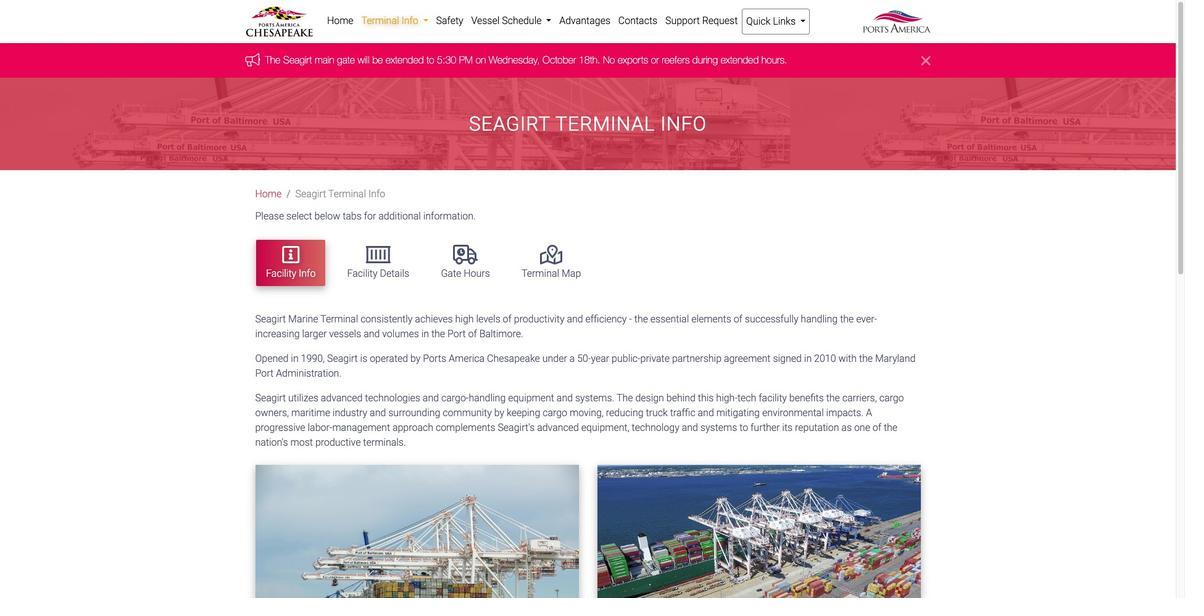Task type: describe. For each thing, give the bounding box(es) containing it.
complements
[[436, 422, 495, 434]]

during
[[693, 55, 718, 66]]

levels
[[476, 313, 501, 325]]

gate hours
[[441, 268, 490, 280]]

productivity
[[514, 313, 565, 325]]

bullhorn image
[[245, 53, 265, 67]]

progressive
[[255, 422, 305, 434]]

efficiency
[[586, 313, 627, 325]]

facility for facility info
[[266, 268, 296, 280]]

surrounding
[[389, 407, 441, 419]]

links
[[773, 15, 796, 27]]

advantages link
[[556, 9, 615, 33]]

in inside seagirt marine terminal consistently achieves high levels of productivity and efficiency - the essential elements of successfully handling the ever- increasing larger vessels and volumes in the port of baltimore.
[[421, 328, 429, 340]]

1990,
[[301, 353, 325, 365]]

tech
[[738, 392, 757, 404]]

1 extended from the left
[[386, 55, 424, 66]]

moving,
[[570, 407, 604, 419]]

be
[[372, 55, 383, 66]]

tabs
[[343, 211, 362, 223]]

and down traffic
[[682, 422, 698, 434]]

is
[[360, 353, 368, 365]]

traffic
[[670, 407, 696, 419]]

contacts
[[619, 15, 658, 27]]

facility details
[[347, 268, 409, 280]]

gate
[[441, 268, 461, 280]]

public-
[[612, 353, 641, 365]]

on
[[476, 55, 486, 66]]

facility info link
[[256, 240, 326, 286]]

utilizes
[[288, 392, 318, 404]]

the right -
[[635, 313, 648, 325]]

under
[[543, 353, 567, 365]]

exports
[[618, 55, 648, 66]]

vessel schedule
[[471, 15, 544, 27]]

benefits
[[790, 392, 824, 404]]

seagirt utilizes advanced technologies and cargo-handling equipment and systems. the design behind this high-tech facility benefits the carriers, cargo owners, maritime industry and surrounding community by keeping cargo moving, reducing truck traffic and mitigating environmental impacts.  a progressive labor-management approach complements seagirt's advanced equipment, technology and systems to further its reputation as one of the nation's most productive terminals.
[[255, 392, 904, 449]]

support request link
[[662, 9, 742, 33]]

safety
[[436, 15, 463, 27]]

handling inside seagirt marine terminal consistently achieves high levels of productivity and efficiency - the essential elements of successfully handling the ever- increasing larger vessels and volumes in the port of baltimore.
[[801, 313, 838, 325]]

the right the one
[[884, 422, 898, 434]]

labor-
[[308, 422, 332, 434]]

to inside seagirt utilizes advanced technologies and cargo-handling equipment and systems. the design behind this high-tech facility benefits the carriers, cargo owners, maritime industry and surrounding community by keeping cargo moving, reducing truck traffic and mitigating environmental impacts.  a progressive labor-management approach complements seagirt's advanced equipment, technology and systems to further its reputation as one of the nation's most productive terminals.
[[740, 422, 748, 434]]

essential
[[651, 313, 689, 325]]

consistently
[[361, 313, 413, 325]]

gate hours link
[[431, 240, 500, 286]]

tab panel containing seagirt marine terminal consistently achieves high levels of productivity and efficiency - the essential elements of successfully handling the ever- increasing larger vessels and volumes in the port of baltimore.
[[246, 312, 930, 599]]

by inside seagirt utilizes advanced technologies and cargo-handling equipment and systems. the design behind this high-tech facility benefits the carriers, cargo owners, maritime industry and surrounding community by keeping cargo moving, reducing truck traffic and mitigating environmental impacts.  a progressive labor-management approach complements seagirt's advanced equipment, technology and systems to further its reputation as one of the nation's most productive terminals.
[[494, 407, 504, 419]]

management
[[332, 422, 390, 434]]

facility info
[[266, 268, 316, 280]]

signed
[[773, 353, 802, 365]]

industry
[[333, 407, 368, 419]]

by inside "opened in 1990, seagirt is operated by ports america chesapeake under a 50-year public-private partnership agreement signed in 2010 with the maryland port administration."
[[411, 353, 421, 365]]

quick links
[[747, 15, 798, 27]]

0 horizontal spatial home
[[255, 189, 282, 200]]

carriers,
[[843, 392, 877, 404]]

0 horizontal spatial home link
[[255, 189, 282, 200]]

of right elements
[[734, 313, 743, 325]]

environmental
[[762, 407, 824, 419]]

terminal info
[[361, 15, 421, 27]]

map
[[562, 268, 581, 280]]

0 vertical spatial home
[[327, 15, 354, 27]]

successfully
[[745, 313, 799, 325]]

terminals.
[[363, 437, 406, 449]]

technology
[[632, 422, 680, 434]]

2010
[[814, 353, 836, 365]]

cargo-
[[441, 392, 469, 404]]

one
[[854, 422, 871, 434]]

ports
[[423, 353, 446, 365]]

terminal map
[[522, 268, 581, 280]]

keeping
[[507, 407, 540, 419]]

terminal inside seagirt marine terminal consistently achieves high levels of productivity and efficiency - the essential elements of successfully handling the ever- increasing larger vessels and volumes in the port of baltimore.
[[321, 313, 358, 325]]

the seagirt main gate will be extended to 5:30 pm on wednesday, october 18th.  no exports or reefers during extended hours.
[[265, 55, 788, 66]]

baltimore.
[[480, 328, 523, 340]]

high-
[[716, 392, 738, 404]]

2 seagirt terminal image from the left
[[597, 465, 921, 599]]

private
[[641, 353, 670, 365]]

support request
[[666, 15, 738, 27]]

partnership
[[672, 353, 722, 365]]

increasing
[[255, 328, 300, 340]]

a
[[866, 407, 872, 419]]

quick
[[747, 15, 771, 27]]

for
[[364, 211, 376, 223]]

the seagirt main gate will be extended to 5:30 pm on wednesday, october 18th.  no exports or reefers during extended hours. alert
[[0, 43, 1176, 78]]

information.
[[423, 211, 476, 223]]

details
[[380, 268, 409, 280]]

larger
[[302, 328, 327, 340]]

of down high
[[468, 328, 477, 340]]

seagirt inside "opened in 1990, seagirt is operated by ports america chesapeake under a 50-year public-private partnership agreement signed in 2010 with the maryland port administration."
[[327, 353, 358, 365]]

facility for facility details
[[347, 268, 378, 280]]

vessel
[[471, 15, 500, 27]]

nation's
[[255, 437, 288, 449]]

port inside seagirt marine terminal consistently achieves high levels of productivity and efficiency - the essential elements of successfully handling the ever- increasing larger vessels and volumes in the port of baltimore.
[[448, 328, 466, 340]]

2 extended from the left
[[721, 55, 759, 66]]

please
[[255, 211, 284, 223]]

a
[[570, 353, 575, 365]]

its
[[783, 422, 793, 434]]

year
[[591, 353, 610, 365]]

advantages
[[560, 15, 611, 27]]

seagirt inside "alert"
[[283, 55, 312, 66]]

facility
[[759, 392, 787, 404]]



Task type: locate. For each thing, give the bounding box(es) containing it.
0 vertical spatial by
[[411, 353, 421, 365]]

1 horizontal spatial to
[[740, 422, 748, 434]]

facility up "marine" in the left bottom of the page
[[266, 268, 296, 280]]

0 vertical spatial home link
[[323, 9, 358, 33]]

1 vertical spatial by
[[494, 407, 504, 419]]

and up the moving,
[[557, 392, 573, 404]]

2 horizontal spatial in
[[804, 353, 812, 365]]

0 horizontal spatial the
[[265, 55, 281, 66]]

0 horizontal spatial by
[[411, 353, 421, 365]]

1 horizontal spatial seagirt terminal image
[[597, 465, 921, 599]]

1 seagirt terminal image from the left
[[255, 465, 579, 599]]

1 vertical spatial advanced
[[537, 422, 579, 434]]

terminal info link
[[358, 9, 432, 33]]

terminal map link
[[512, 240, 591, 286]]

with
[[839, 353, 857, 365]]

operated
[[370, 353, 408, 365]]

seagirt's
[[498, 422, 535, 434]]

18th.
[[579, 55, 600, 66]]

select
[[287, 211, 312, 223]]

october
[[543, 55, 576, 66]]

info
[[402, 15, 418, 27], [661, 112, 707, 136], [369, 189, 385, 200], [299, 268, 316, 280]]

in left 2010
[[804, 353, 812, 365]]

0 horizontal spatial handling
[[469, 392, 506, 404]]

owners,
[[255, 407, 289, 419]]

facility left details
[[347, 268, 378, 280]]

by up 'seagirt's'
[[494, 407, 504, 419]]

1 vertical spatial handling
[[469, 392, 506, 404]]

and up surrounding
[[423, 392, 439, 404]]

5:30
[[437, 55, 456, 66]]

1 horizontal spatial seagirt terminal info
[[469, 112, 707, 136]]

0 horizontal spatial port
[[255, 368, 274, 379]]

to
[[427, 55, 434, 66], [740, 422, 748, 434]]

cargo right carriers,
[[880, 392, 904, 404]]

1 horizontal spatial port
[[448, 328, 466, 340]]

1 horizontal spatial cargo
[[880, 392, 904, 404]]

1 vertical spatial seagirt terminal info
[[296, 189, 385, 200]]

0 horizontal spatial seagirt terminal info
[[296, 189, 385, 200]]

1 horizontal spatial advanced
[[537, 422, 579, 434]]

1 horizontal spatial the
[[617, 392, 633, 404]]

this
[[698, 392, 714, 404]]

gate
[[337, 55, 355, 66]]

of up baltimore.
[[503, 313, 512, 325]]

1 vertical spatial the
[[617, 392, 633, 404]]

1 vertical spatial home
[[255, 189, 282, 200]]

seagirt terminal image
[[255, 465, 579, 599], [597, 465, 921, 599]]

1 horizontal spatial by
[[494, 407, 504, 419]]

approach
[[393, 422, 433, 434]]

the left main
[[265, 55, 281, 66]]

1 vertical spatial port
[[255, 368, 274, 379]]

achieves
[[415, 313, 453, 325]]

handling inside seagirt utilizes advanced technologies and cargo-handling equipment and systems. the design behind this high-tech facility benefits the carriers, cargo owners, maritime industry and surrounding community by keeping cargo moving, reducing truck traffic and mitigating environmental impacts.  a progressive labor-management approach complements seagirt's advanced equipment, technology and systems to further its reputation as one of the nation's most productive terminals.
[[469, 392, 506, 404]]

handling up community
[[469, 392, 506, 404]]

truck
[[646, 407, 668, 419]]

vessel schedule link
[[467, 9, 556, 33]]

elements
[[692, 313, 732, 325]]

0 vertical spatial the
[[265, 55, 281, 66]]

close image
[[922, 53, 931, 68]]

reputation
[[795, 422, 839, 434]]

marine
[[288, 313, 318, 325]]

seagirt inside seagirt utilizes advanced technologies and cargo-handling equipment and systems. the design behind this high-tech facility benefits the carriers, cargo owners, maritime industry and surrounding community by keeping cargo moving, reducing truck traffic and mitigating environmental impacts.  a progressive labor-management approach complements seagirt's advanced equipment, technology and systems to further its reputation as one of the nation's most productive terminals.
[[255, 392, 286, 404]]

1 vertical spatial cargo
[[543, 407, 567, 419]]

the left ever-
[[840, 313, 854, 325]]

equipment
[[508, 392, 554, 404]]

the down achieves
[[432, 328, 445, 340]]

agreement
[[724, 353, 771, 365]]

and left 'efficiency'
[[567, 313, 583, 325]]

of right the one
[[873, 422, 882, 434]]

home link up please
[[255, 189, 282, 200]]

1 horizontal spatial extended
[[721, 55, 759, 66]]

pm
[[459, 55, 473, 66]]

tab panel
[[246, 312, 930, 599]]

extended
[[386, 55, 424, 66], [721, 55, 759, 66]]

2 facility from the left
[[347, 268, 378, 280]]

0 horizontal spatial extended
[[386, 55, 424, 66]]

home up gate
[[327, 15, 354, 27]]

and down technologies
[[370, 407, 386, 419]]

by left ports
[[411, 353, 421, 365]]

community
[[443, 407, 492, 419]]

the inside the seagirt main gate will be extended to 5:30 pm on wednesday, october 18th.  no exports or reefers during extended hours. "alert"
[[265, 55, 281, 66]]

in left 1990,
[[291, 353, 299, 365]]

home up please
[[255, 189, 282, 200]]

seagirt
[[283, 55, 312, 66], [469, 112, 551, 136], [296, 189, 326, 200], [255, 313, 286, 325], [327, 353, 358, 365], [255, 392, 286, 404]]

terminal
[[361, 15, 399, 27], [556, 112, 655, 136], [328, 189, 366, 200], [522, 268, 559, 280], [321, 313, 358, 325]]

handling up 2010
[[801, 313, 838, 325]]

contacts link
[[615, 9, 662, 33]]

0 vertical spatial seagirt terminal info
[[469, 112, 707, 136]]

hours
[[464, 268, 490, 280]]

wednesday,
[[489, 55, 540, 66]]

in down achieves
[[421, 328, 429, 340]]

advanced up industry
[[321, 392, 363, 404]]

seagirt marine terminal consistently achieves high levels of productivity and efficiency - the essential elements of successfully handling the ever- increasing larger vessels and volumes in the port of baltimore.
[[255, 313, 877, 340]]

of inside seagirt utilizes advanced technologies and cargo-handling equipment and systems. the design behind this high-tech facility benefits the carriers, cargo owners, maritime industry and surrounding community by keeping cargo moving, reducing truck traffic and mitigating environmental impacts.  a progressive labor-management approach complements seagirt's advanced equipment, technology and systems to further its reputation as one of the nation's most productive terminals.
[[873, 422, 882, 434]]

mitigating
[[717, 407, 760, 419]]

maritime
[[291, 407, 330, 419]]

0 vertical spatial to
[[427, 55, 434, 66]]

extended right be
[[386, 55, 424, 66]]

and down consistently
[[364, 328, 380, 340]]

administration.
[[276, 368, 342, 379]]

1 horizontal spatial in
[[421, 328, 429, 340]]

facility
[[266, 268, 296, 280], [347, 268, 378, 280]]

to down mitigating
[[740, 422, 748, 434]]

0 vertical spatial cargo
[[880, 392, 904, 404]]

tab list containing facility info
[[250, 234, 931, 292]]

vessels
[[329, 328, 361, 340]]

1 horizontal spatial home link
[[323, 9, 358, 33]]

port inside "opened in 1990, seagirt is operated by ports america chesapeake under a 50-year public-private partnership agreement signed in 2010 with the maryland port administration."
[[255, 368, 274, 379]]

by
[[411, 353, 421, 365], [494, 407, 504, 419]]

reducing
[[606, 407, 644, 419]]

0 horizontal spatial cargo
[[543, 407, 567, 419]]

and
[[567, 313, 583, 325], [364, 328, 380, 340], [423, 392, 439, 404], [557, 392, 573, 404], [370, 407, 386, 419], [698, 407, 714, 419], [682, 422, 698, 434]]

1 horizontal spatial facility
[[347, 268, 378, 280]]

0 horizontal spatial facility
[[266, 268, 296, 280]]

will
[[358, 55, 370, 66]]

0 horizontal spatial advanced
[[321, 392, 363, 404]]

technologies
[[365, 392, 420, 404]]

tab list
[[250, 234, 931, 292]]

the seagirt main gate will be extended to 5:30 pm on wednesday, october 18th.  no exports or reefers during extended hours. link
[[265, 55, 788, 66]]

most
[[291, 437, 313, 449]]

the inside "opened in 1990, seagirt is operated by ports america chesapeake under a 50-year public-private partnership agreement signed in 2010 with the maryland port administration."
[[859, 353, 873, 365]]

extended right "during"
[[721, 55, 759, 66]]

1 horizontal spatial home
[[327, 15, 354, 27]]

0 horizontal spatial in
[[291, 353, 299, 365]]

1 horizontal spatial handling
[[801, 313, 838, 325]]

opened
[[255, 353, 289, 365]]

the up reducing
[[617, 392, 633, 404]]

the up "impacts."
[[827, 392, 840, 404]]

1 vertical spatial home link
[[255, 189, 282, 200]]

hours.
[[762, 55, 788, 66]]

chesapeake
[[487, 353, 540, 365]]

and down this
[[698, 407, 714, 419]]

advanced down the moving,
[[537, 422, 579, 434]]

info inside "tab list"
[[299, 268, 316, 280]]

port down high
[[448, 328, 466, 340]]

as
[[842, 422, 852, 434]]

port down opened
[[255, 368, 274, 379]]

please select below tabs for additional information.
[[255, 211, 476, 223]]

high
[[455, 313, 474, 325]]

quick links link
[[742, 9, 810, 35]]

seagirt inside seagirt marine terminal consistently achieves high levels of productivity and efficiency - the essential elements of successfully handling the ever- increasing larger vessels and volumes in the port of baltimore.
[[255, 313, 286, 325]]

0 vertical spatial port
[[448, 328, 466, 340]]

0 vertical spatial advanced
[[321, 392, 363, 404]]

0 horizontal spatial seagirt terminal image
[[255, 465, 579, 599]]

in
[[421, 328, 429, 340], [291, 353, 299, 365], [804, 353, 812, 365]]

to inside "alert"
[[427, 55, 434, 66]]

the inside seagirt utilizes advanced technologies and cargo-handling equipment and systems. the design behind this high-tech facility benefits the carriers, cargo owners, maritime industry and surrounding community by keeping cargo moving, reducing truck traffic and mitigating environmental impacts.  a progressive labor-management approach complements seagirt's advanced equipment, technology and systems to further its reputation as one of the nation's most productive terminals.
[[617, 392, 633, 404]]

volumes
[[382, 328, 419, 340]]

opened in 1990, seagirt is operated by ports america chesapeake under a 50-year public-private partnership agreement signed in 2010 with the maryland port administration.
[[255, 353, 916, 379]]

home link up gate
[[323, 9, 358, 33]]

facility details link
[[337, 240, 419, 286]]

to left 5:30 at the left of the page
[[427, 55, 434, 66]]

main
[[315, 55, 334, 66]]

1 facility from the left
[[266, 268, 296, 280]]

0 vertical spatial handling
[[801, 313, 838, 325]]

behind
[[667, 392, 696, 404]]

cargo down equipment
[[543, 407, 567, 419]]

no
[[603, 55, 615, 66]]

schedule
[[502, 15, 542, 27]]

impacts.
[[827, 407, 864, 419]]

the right the with
[[859, 353, 873, 365]]

request
[[702, 15, 738, 27]]

1 vertical spatial to
[[740, 422, 748, 434]]

0 horizontal spatial to
[[427, 55, 434, 66]]



Task type: vqa. For each thing, say whether or not it's contained in the screenshot.
AM
no



